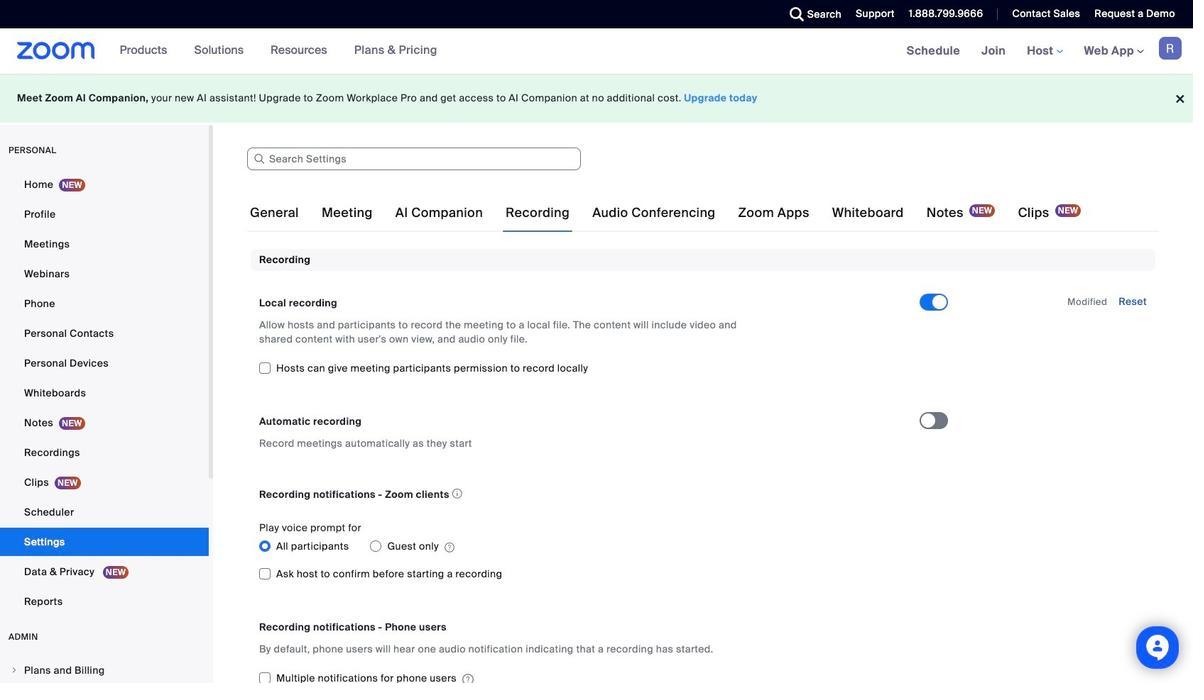 Task type: locate. For each thing, give the bounding box(es) containing it.
menu item
[[0, 658, 209, 684]]

learn more about multiple notifications for phone users image
[[462, 674, 474, 684]]

application inside recording element
[[259, 485, 907, 504]]

banner
[[0, 28, 1193, 75]]

info outline image
[[452, 485, 462, 504]]

personal menu menu
[[0, 170, 209, 618]]

recording element
[[251, 249, 1155, 684]]

application
[[259, 485, 907, 504]]

option group
[[259, 536, 920, 558]]

footer
[[0, 74, 1193, 123]]



Task type: describe. For each thing, give the bounding box(es) containing it.
tabs of my account settings page tab list
[[247, 193, 1084, 233]]

meetings navigation
[[896, 28, 1193, 75]]

option group inside recording element
[[259, 536, 920, 558]]

profile picture image
[[1159, 37, 1182, 60]]

product information navigation
[[109, 28, 448, 74]]

Search Settings text field
[[247, 148, 581, 170]]

right image
[[10, 667, 18, 675]]

learn more about guest only image
[[444, 542, 454, 555]]

zoom logo image
[[17, 42, 95, 60]]



Task type: vqa. For each thing, say whether or not it's contained in the screenshot.
first cell from right
no



